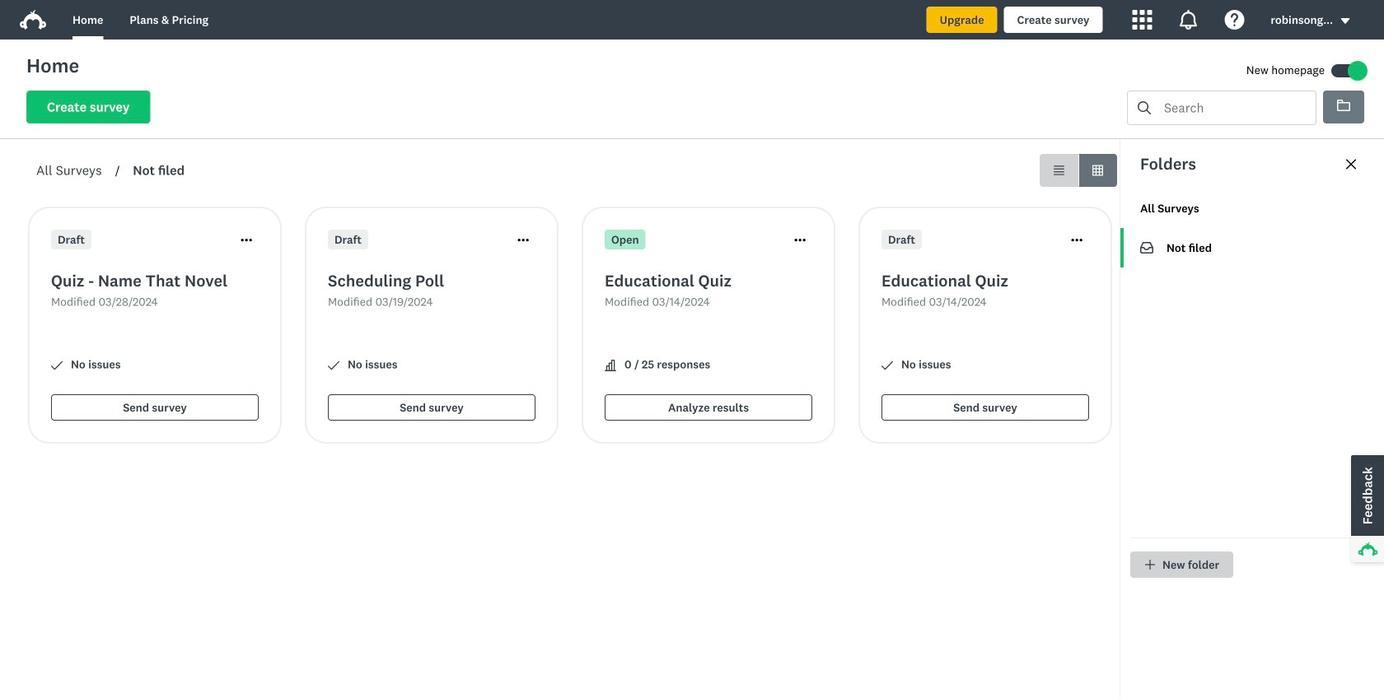 Task type: vqa. For each thing, say whether or not it's contained in the screenshot.
first NO ISSUES icon from the left
yes



Task type: describe. For each thing, give the bounding box(es) containing it.
response count image
[[605, 360, 616, 372]]

Search text field
[[1151, 91, 1316, 124]]

help icon image
[[1225, 10, 1245, 30]]

1 folders image from the top
[[1338, 99, 1351, 112]]

1 brand logo image from the top
[[20, 7, 46, 33]]

response count image
[[605, 360, 616, 372]]

2 brand logo image from the top
[[20, 10, 46, 30]]

1 not filed image from the top
[[1141, 241, 1154, 255]]

new folder image
[[1145, 560, 1156, 571]]

1 no issues image from the left
[[328, 360, 340, 372]]

2 folders image from the top
[[1338, 100, 1351, 111]]



Task type: locate. For each thing, give the bounding box(es) containing it.
2 no issues image from the left
[[882, 360, 893, 372]]

group
[[1040, 154, 1118, 187]]

dropdown arrow icon image
[[1340, 15, 1352, 27], [1342, 18, 1350, 24]]

notification center icon image
[[1179, 10, 1199, 30]]

not filed image
[[1141, 241, 1154, 255], [1141, 242, 1154, 254]]

new folder image
[[1145, 560, 1156, 570]]

0 horizontal spatial no issues image
[[328, 360, 340, 372]]

no issues image
[[328, 360, 340, 372], [882, 360, 893, 372]]

folders image
[[1338, 99, 1351, 112], [1338, 100, 1351, 111]]

dialog
[[1120, 139, 1385, 699]]

2 not filed image from the top
[[1141, 242, 1154, 254]]

1 horizontal spatial no issues image
[[882, 360, 893, 372]]

brand logo image
[[20, 7, 46, 33], [20, 10, 46, 30]]

products icon image
[[1133, 10, 1153, 30], [1133, 10, 1153, 30]]

no issues image
[[51, 360, 63, 372]]

search image
[[1138, 101, 1151, 115], [1138, 101, 1151, 115]]



